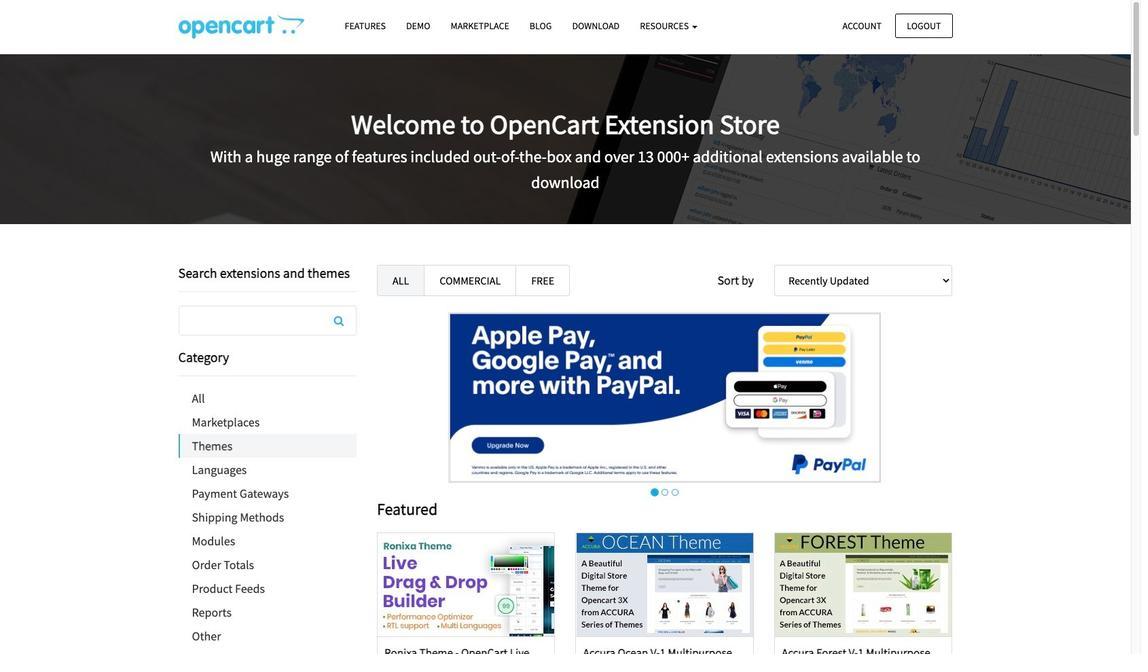 Task type: vqa. For each thing, say whether or not it's contained in the screenshot.
"of" inside the THESE SYSTEMS COLLECT AND ANALYZE A LOT OF INFORMATION ABOUT YOUR BUYERS. IT CAN RAISE CERTAIN PRIVACY AND SECURITY CONCERNS
no



Task type: describe. For each thing, give the bounding box(es) containing it.
accura forest v-1 multipurpose theme image
[[776, 534, 952, 637]]

ronixa theme - opencart live drag and drop page .. image
[[378, 534, 555, 637]]

opencart themes image
[[178, 14, 304, 39]]



Task type: locate. For each thing, give the bounding box(es) containing it.
accura ocean v-1 multipurpose theme image
[[577, 534, 753, 637]]

search image
[[334, 315, 344, 326]]

paypal payment gateway image
[[449, 313, 882, 483]]



